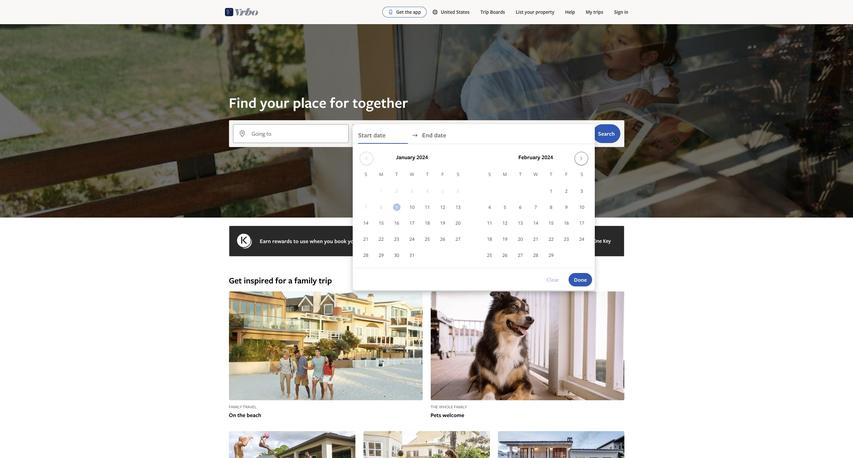 Task type: describe. For each thing, give the bounding box(es) containing it.
w for january
[[410, 171, 414, 178]]

date for start date
[[374, 131, 386, 140]]

30
[[394, 252, 399, 259]]

pets
[[431, 412, 441, 420]]

3
[[581, 188, 583, 194]]

1 14 button from the left
[[358, 216, 374, 231]]

welcome
[[443, 412, 465, 420]]

1 21 button from the left
[[358, 232, 374, 247]]

on
[[394, 238, 400, 245]]

16 for "16" button in the january 2024 element
[[394, 220, 399, 227]]

1 horizontal spatial 20 button
[[513, 232, 528, 247]]

2 button
[[559, 184, 574, 199]]

0 horizontal spatial 13 button
[[451, 200, 466, 215]]

26 inside february 2024 element
[[503, 252, 508, 259]]

1 29 button from the left
[[374, 248, 389, 263]]

23 for 2nd 23 button from the right
[[394, 236, 399, 243]]

february 2024
[[519, 154, 553, 161]]

1 23 button from the left
[[389, 232, 405, 247]]

1 horizontal spatial 11 button
[[482, 216, 498, 231]]

app
[[413, 9, 421, 15]]

january 2024 element
[[358, 171, 466, 264]]

trip
[[319, 276, 332, 287]]

my
[[586, 9, 593, 15]]

13 for the left 13 button
[[456, 204, 461, 211]]

done
[[574, 277, 587, 284]]

8 button
[[544, 200, 559, 215]]

0 horizontal spatial 18 button
[[420, 216, 435, 231]]

8
[[550, 204, 553, 211]]

recently viewed region
[[225, 261, 629, 272]]

place
[[293, 93, 327, 112]]

21 inside january 2024 element
[[364, 236, 369, 243]]

start date
[[358, 131, 386, 140]]

1 horizontal spatial 19 button
[[498, 232, 513, 247]]

6 button
[[513, 200, 528, 215]]

18 inside february 2024 element
[[487, 236, 492, 243]]

2024 for february 2024
[[542, 154, 553, 161]]

2024 for january 2024
[[417, 154, 428, 161]]

previous month image
[[363, 156, 371, 161]]

family
[[295, 276, 317, 287]]

w for february
[[534, 171, 538, 178]]

28 for 28 "button" inside february 2024 element
[[533, 252, 539, 259]]

trip boards link
[[475, 5, 511, 19]]

2 21 button from the left
[[528, 232, 544, 247]]

family travel on the beach
[[229, 405, 261, 420]]

25 inside january 2024 element
[[425, 236, 430, 243]]

0 vertical spatial 19 button
[[435, 216, 451, 231]]

19 inside february 2024 element
[[503, 236, 508, 243]]

travel
[[243, 405, 257, 410]]

1 vertical spatial 12 button
[[498, 216, 513, 231]]

1 button
[[544, 184, 559, 199]]

0 horizontal spatial 20 button
[[451, 216, 466, 231]]

31 button
[[405, 248, 420, 263]]

1 horizontal spatial 18 button
[[482, 232, 498, 247]]

you
[[324, 238, 333, 245]]

f for january 2024
[[442, 171, 444, 178]]

united states
[[441, 9, 470, 15]]

1 t from the left
[[395, 171, 398, 178]]

21 inside february 2024 element
[[533, 236, 539, 243]]

0 vertical spatial 25 button
[[420, 232, 435, 247]]

6
[[519, 204, 522, 211]]

1 22 button from the left
[[374, 232, 389, 247]]

7
[[535, 204, 537, 211]]

3 s from the left
[[489, 171, 491, 178]]

whole
[[439, 405, 453, 410]]

family inside 'the whole family pets welcome'
[[454, 405, 467, 410]]

help
[[565, 9, 575, 15]]

3 t from the left
[[519, 171, 522, 178]]

1 10 button from the left
[[405, 200, 420, 215]]

to
[[294, 238, 299, 245]]

the inside family travel on the beach
[[238, 412, 246, 420]]

2 24 from the left
[[580, 236, 585, 243]]

29 inside january 2024 element
[[379, 252, 384, 259]]

search
[[598, 130, 615, 138]]

find
[[229, 93, 257, 112]]

list your property
[[516, 9, 555, 15]]

get the app link
[[383, 7, 427, 17]]

vrbo logo image
[[225, 7, 258, 17]]

7 button
[[528, 200, 544, 215]]

trips
[[594, 9, 604, 15]]

14 inside february 2024 element
[[533, 220, 539, 227]]

trip
[[481, 9, 489, 15]]

list
[[516, 9, 524, 15]]

your for list
[[525, 9, 535, 15]]

end
[[422, 131, 433, 140]]

23 for 2nd 23 button
[[564, 236, 569, 243]]

earn rewards to use when you book your next getaway on vrbo, expedia, and hotels.com
[[260, 238, 476, 245]]

1 17 button from the left
[[405, 216, 420, 231]]

17 inside january 2024 element
[[410, 220, 415, 227]]

sign
[[614, 9, 624, 15]]

20 inside february 2024 element
[[518, 236, 523, 243]]

26 button inside january 2024 element
[[435, 232, 451, 247]]

and
[[438, 238, 447, 245]]

for inside region
[[275, 276, 286, 287]]

beach
[[247, 412, 261, 420]]

january 2024
[[396, 154, 428, 161]]

1 15 button from the left
[[374, 216, 389, 231]]

directional image
[[412, 133, 418, 139]]

31
[[410, 252, 415, 259]]

27 inside february 2024 element
[[518, 252, 523, 259]]

states
[[456, 9, 470, 15]]

rewards
[[272, 238, 292, 245]]

22 for first 22 button from the left
[[379, 236, 384, 243]]

next month image
[[578, 156, 586, 161]]

boards
[[490, 9, 505, 15]]

my trips
[[586, 9, 604, 15]]

big house with pool image
[[498, 432, 625, 459]]

11 inside january 2024 element
[[425, 204, 430, 211]]

list your property link
[[511, 5, 560, 19]]

12 inside january 2024 element
[[440, 204, 445, 211]]

4 button
[[482, 200, 498, 215]]

10 inside january 2024 element
[[410, 204, 415, 211]]

search button
[[593, 124, 621, 143]]

29 inside february 2024 element
[[549, 252, 554, 259]]

26 inside january 2024 element
[[440, 236, 445, 243]]

dog image
[[431, 292, 625, 401]]

use
[[300, 238, 308, 245]]

my trips link
[[581, 5, 609, 19]]

end date button
[[422, 127, 472, 144]]

small image
[[432, 9, 441, 15]]

2
[[566, 188, 568, 194]]

28 button inside january 2024 element
[[358, 248, 374, 263]]

find your place for together
[[229, 93, 408, 112]]

25 inside february 2024 element
[[487, 252, 492, 259]]

the
[[431, 405, 438, 410]]

1
[[550, 188, 553, 194]]

15 inside february 2024 element
[[549, 220, 554, 227]]

1 24 button from the left
[[405, 232, 420, 247]]

in
[[625, 9, 629, 15]]

1 horizontal spatial the
[[405, 9, 412, 15]]

trip boards
[[481, 9, 505, 15]]

end date
[[422, 131, 446, 140]]

20 inside january 2024 element
[[456, 220, 461, 227]]

sign in
[[614, 9, 629, 15]]



Task type: locate. For each thing, give the bounding box(es) containing it.
17 button
[[405, 216, 420, 231], [574, 216, 590, 231]]

24 button
[[405, 232, 420, 247], [574, 232, 590, 247]]

15 button
[[374, 216, 389, 231], [544, 216, 559, 231]]

get inspired for a family trip region
[[225, 276, 629, 459]]

1 29 from the left
[[379, 252, 384, 259]]

19 inside january 2024 element
[[440, 220, 445, 227]]

inspired
[[244, 276, 274, 287]]

0 vertical spatial 11
[[425, 204, 430, 211]]

21 down 7 button
[[533, 236, 539, 243]]

9 button
[[559, 200, 574, 215]]

0 horizontal spatial 24 button
[[405, 232, 420, 247]]

0 horizontal spatial 12 button
[[435, 200, 451, 215]]

22 down the 8 button
[[549, 236, 554, 243]]

28 for 28 "button" inside january 2024 element
[[364, 252, 369, 259]]

0 horizontal spatial 25 button
[[420, 232, 435, 247]]

28
[[364, 252, 369, 259], [533, 252, 539, 259]]

19 up and
[[440, 220, 445, 227]]

1 horizontal spatial 13 button
[[513, 216, 528, 231]]

2 21 from the left
[[533, 236, 539, 243]]

the whole family pets welcome
[[431, 405, 467, 420]]

21 left getaway
[[364, 236, 369, 243]]

1 horizontal spatial 11
[[487, 220, 492, 227]]

1 horizontal spatial 21
[[533, 236, 539, 243]]

2 23 button from the left
[[559, 232, 574, 247]]

23 down 9 button
[[564, 236, 569, 243]]

12 button
[[435, 200, 451, 215], [498, 216, 513, 231]]

getaway
[[372, 238, 393, 245]]

date for end date
[[434, 131, 446, 140]]

1 28 button from the left
[[358, 248, 374, 263]]

0 horizontal spatial 17 button
[[405, 216, 420, 231]]

swimming pool image
[[229, 432, 355, 459]]

23
[[394, 236, 399, 243], [564, 236, 569, 243]]

22 inside january 2024 element
[[379, 236, 384, 243]]

a
[[288, 276, 293, 287]]

0 vertical spatial for
[[330, 93, 349, 112]]

16 button down 9 button
[[559, 216, 574, 231]]

1 horizontal spatial 12 button
[[498, 216, 513, 231]]

your for find
[[260, 93, 290, 112]]

1 vertical spatial 25 button
[[482, 248, 498, 263]]

1 horizontal spatial 24
[[580, 236, 585, 243]]

1 horizontal spatial 14 button
[[528, 216, 544, 231]]

the left app
[[405, 9, 412, 15]]

1 horizontal spatial 24 button
[[574, 232, 590, 247]]

18 right "hotels.com"
[[487, 236, 492, 243]]

12 inside february 2024 element
[[503, 220, 508, 227]]

application containing january 2024
[[358, 149, 590, 264]]

2 22 from the left
[[549, 236, 554, 243]]

1 22 from the left
[[379, 236, 384, 243]]

2024 right january
[[417, 154, 428, 161]]

date right end on the top
[[434, 131, 446, 140]]

for left a
[[275, 276, 286, 287]]

1 horizontal spatial 12
[[503, 220, 508, 227]]

1 vertical spatial 12
[[503, 220, 508, 227]]

1 vertical spatial for
[[275, 276, 286, 287]]

1 s from the left
[[365, 171, 367, 178]]

0 horizontal spatial 12
[[440, 204, 445, 211]]

february 2024 element
[[482, 171, 590, 264]]

vrbo,
[[401, 238, 415, 245]]

next
[[361, 238, 371, 245]]

0 horizontal spatial 15 button
[[374, 216, 389, 231]]

4 s from the left
[[581, 171, 583, 178]]

1 24 from the left
[[410, 236, 415, 243]]

17 button down 9 button
[[574, 216, 590, 231]]

2 w from the left
[[534, 171, 538, 178]]

0 horizontal spatial 27 button
[[451, 232, 466, 247]]

23 inside january 2024 element
[[394, 236, 399, 243]]

13 inside february 2024 element
[[518, 220, 523, 227]]

20 button
[[451, 216, 466, 231], [513, 232, 528, 247]]

for inside wizard region
[[330, 93, 349, 112]]

1 f from the left
[[442, 171, 444, 178]]

0 horizontal spatial for
[[275, 276, 286, 287]]

1 horizontal spatial 15
[[549, 220, 554, 227]]

16 down 9 button
[[564, 220, 569, 227]]

19 button up and
[[435, 216, 451, 231]]

f for february 2024
[[566, 171, 568, 178]]

22 for 1st 22 button from the right
[[549, 236, 554, 243]]

0 horizontal spatial 21 button
[[358, 232, 374, 247]]

united
[[441, 9, 455, 15]]

0 horizontal spatial 22 button
[[374, 232, 389, 247]]

for right place
[[330, 93, 349, 112]]

1 16 button from the left
[[389, 216, 405, 231]]

14 inside january 2024 element
[[364, 220, 369, 227]]

22 left on
[[379, 236, 384, 243]]

0 horizontal spatial w
[[410, 171, 414, 178]]

2 s from the left
[[457, 171, 460, 178]]

w
[[410, 171, 414, 178], [534, 171, 538, 178]]

1 horizontal spatial 2024
[[542, 154, 553, 161]]

1 horizontal spatial 17 button
[[574, 216, 590, 231]]

start
[[358, 131, 372, 140]]

17
[[410, 220, 415, 227], [580, 220, 585, 227]]

28 inside january 2024 element
[[364, 252, 369, 259]]

17 up vrbo,
[[410, 220, 415, 227]]

20 down 6 button
[[518, 236, 523, 243]]

16 up on
[[394, 220, 399, 227]]

book
[[335, 238, 347, 245]]

15
[[379, 220, 384, 227], [549, 220, 554, 227]]

0 horizontal spatial 19 button
[[435, 216, 451, 231]]

18 button
[[420, 216, 435, 231], [482, 232, 498, 247]]

1 vertical spatial get
[[229, 276, 242, 287]]

11 inside february 2024 element
[[487, 220, 492, 227]]

5
[[504, 204, 507, 211]]

your right the list on the right top of page
[[525, 9, 535, 15]]

2 10 button from the left
[[574, 200, 590, 215]]

wizard region
[[0, 24, 854, 291]]

1 vertical spatial your
[[260, 93, 290, 112]]

2 14 button from the left
[[528, 216, 544, 231]]

w inside january 2024 element
[[410, 171, 414, 178]]

january
[[396, 154, 415, 161]]

0 horizontal spatial 21
[[364, 236, 369, 243]]

13 for the bottom 13 button
[[518, 220, 523, 227]]

22 button down the 8 button
[[544, 232, 559, 247]]

0 horizontal spatial family
[[229, 405, 242, 410]]

the
[[405, 9, 412, 15], [238, 412, 246, 420]]

1 28 from the left
[[364, 252, 369, 259]]

18 inside january 2024 element
[[425, 220, 430, 227]]

1 10 from the left
[[410, 204, 415, 211]]

get right download the app button image
[[396, 9, 404, 15]]

m for january 2024
[[380, 171, 383, 178]]

for
[[330, 93, 349, 112], [275, 276, 286, 287]]

28 button
[[358, 248, 374, 263], [528, 248, 544, 263]]

1 horizontal spatial 28 button
[[528, 248, 544, 263]]

13 button left 4
[[451, 200, 466, 215]]

20 button up "hotels.com"
[[451, 216, 466, 231]]

together
[[353, 93, 408, 112]]

1 horizontal spatial 29
[[549, 252, 554, 259]]

12
[[440, 204, 445, 211], [503, 220, 508, 227]]

28 inside february 2024 element
[[533, 252, 539, 259]]

1 vertical spatial 13 button
[[513, 216, 528, 231]]

16 inside february 2024 element
[[564, 220, 569, 227]]

27 inside january 2024 element
[[456, 236, 461, 243]]

19
[[440, 220, 445, 227], [503, 236, 508, 243]]

1 horizontal spatial family
[[454, 405, 467, 410]]

1 horizontal spatial 27 button
[[513, 248, 528, 263]]

1 horizontal spatial 16 button
[[559, 216, 574, 231]]

15 button down the 8 button
[[544, 216, 559, 231]]

1 horizontal spatial 18
[[487, 236, 492, 243]]

5 button
[[498, 200, 513, 215]]

w down the january 2024
[[410, 171, 414, 178]]

9
[[566, 204, 568, 211]]

your right find
[[260, 93, 290, 112]]

0 vertical spatial get
[[396, 9, 404, 15]]

done button
[[569, 273, 593, 287]]

expedia,
[[416, 238, 436, 245]]

1 vertical spatial 11 button
[[482, 216, 498, 231]]

the right on
[[238, 412, 246, 420]]

2 23 from the left
[[564, 236, 569, 243]]

21 button down 7 button
[[528, 232, 544, 247]]

23 button up 30
[[389, 232, 405, 247]]

family up welcome on the right bottom of the page
[[454, 405, 467, 410]]

1 w from the left
[[410, 171, 414, 178]]

1 date from the left
[[374, 131, 386, 140]]

22 inside february 2024 element
[[549, 236, 554, 243]]

family in house with garden image
[[364, 432, 490, 459]]

1 vertical spatial 26
[[503, 252, 508, 259]]

16 button
[[389, 216, 405, 231], [559, 216, 574, 231]]

0 horizontal spatial 19
[[440, 220, 445, 227]]

1 horizontal spatial 22
[[549, 236, 554, 243]]

your inside list your property link
[[525, 9, 535, 15]]

29 button
[[374, 248, 389, 263], [544, 248, 559, 263]]

13 button down 6 button
[[513, 216, 528, 231]]

2 t from the left
[[426, 171, 429, 178]]

t down the january 2024
[[426, 171, 429, 178]]

26 button inside february 2024 element
[[498, 248, 513, 263]]

10
[[410, 204, 415, 211], [580, 204, 585, 211]]

2 horizontal spatial your
[[525, 9, 535, 15]]

2 14 from the left
[[533, 220, 539, 227]]

22 button
[[374, 232, 389, 247], [544, 232, 559, 247]]

hotels.com
[[448, 238, 476, 245]]

2 vertical spatial your
[[348, 238, 359, 245]]

on
[[229, 412, 236, 420]]

1 16 from the left
[[394, 220, 399, 227]]

0 vertical spatial the
[[405, 9, 412, 15]]

t down february
[[519, 171, 522, 178]]

0 horizontal spatial f
[[442, 171, 444, 178]]

2 28 button from the left
[[528, 248, 544, 263]]

0 vertical spatial 11 button
[[420, 200, 435, 215]]

1 horizontal spatial 27
[[518, 252, 523, 259]]

14 button
[[358, 216, 374, 231], [528, 216, 544, 231]]

0 horizontal spatial 28
[[364, 252, 369, 259]]

17 inside february 2024 element
[[580, 220, 585, 227]]

application
[[358, 149, 590, 264]]

2 24 button from the left
[[574, 232, 590, 247]]

beach image
[[229, 292, 423, 401]]

15 inside january 2024 element
[[379, 220, 384, 227]]

1 horizontal spatial 17
[[580, 220, 585, 227]]

1 family from the left
[[229, 405, 242, 410]]

1 vertical spatial 27
[[518, 252, 523, 259]]

15 down the 8 button
[[549, 220, 554, 227]]

f inside january 2024 element
[[442, 171, 444, 178]]

0 horizontal spatial 22
[[379, 236, 384, 243]]

1 horizontal spatial 26 button
[[498, 248, 513, 263]]

23 inside february 2024 element
[[564, 236, 569, 243]]

sign in button
[[609, 5, 634, 19]]

when
[[310, 238, 323, 245]]

0 horizontal spatial 27
[[456, 236, 461, 243]]

f
[[442, 171, 444, 178], [566, 171, 568, 178]]

0 horizontal spatial the
[[238, 412, 246, 420]]

1 23 from the left
[[394, 236, 399, 243]]

1 17 from the left
[[410, 220, 415, 227]]

14 button down 7 button
[[528, 216, 544, 231]]

2 29 button from the left
[[544, 248, 559, 263]]

0 horizontal spatial 25
[[425, 236, 430, 243]]

1 vertical spatial the
[[238, 412, 246, 420]]

your inside wizard region
[[260, 93, 290, 112]]

1 m from the left
[[380, 171, 383, 178]]

1 horizontal spatial m
[[503, 171, 507, 178]]

20 button down 6 button
[[513, 232, 528, 247]]

1 horizontal spatial 16
[[564, 220, 569, 227]]

14 up next
[[364, 220, 369, 227]]

1 horizontal spatial f
[[566, 171, 568, 178]]

25 button
[[420, 232, 435, 247], [482, 248, 498, 263]]

property
[[536, 9, 555, 15]]

download the app button image
[[388, 9, 394, 15]]

date right start
[[374, 131, 386, 140]]

t down january
[[395, 171, 398, 178]]

0 vertical spatial 18
[[425, 220, 430, 227]]

w inside february 2024 element
[[534, 171, 538, 178]]

1 horizontal spatial 26
[[503, 252, 508, 259]]

13 inside january 2024 element
[[456, 204, 461, 211]]

your
[[525, 9, 535, 15], [260, 93, 290, 112], [348, 238, 359, 245]]

family
[[229, 405, 242, 410], [454, 405, 467, 410]]

29
[[379, 252, 384, 259], [549, 252, 554, 259]]

f inside february 2024 element
[[566, 171, 568, 178]]

help link
[[560, 5, 581, 19]]

united states button
[[427, 5, 475, 19]]

1 horizontal spatial 10 button
[[574, 200, 590, 215]]

0 horizontal spatial 16 button
[[389, 216, 405, 231]]

start date button
[[358, 127, 408, 144]]

0 horizontal spatial 26 button
[[435, 232, 451, 247]]

m inside february 2024 element
[[503, 171, 507, 178]]

13 button
[[451, 200, 466, 215], [513, 216, 528, 231]]

16 button up on
[[389, 216, 405, 231]]

17 down 3 button
[[580, 220, 585, 227]]

17 button up vrbo,
[[405, 216, 420, 231]]

28 button inside february 2024 element
[[528, 248, 544, 263]]

11
[[425, 204, 430, 211], [487, 220, 492, 227]]

earn
[[260, 238, 271, 245]]

w down february 2024
[[534, 171, 538, 178]]

15 up getaway
[[379, 220, 384, 227]]

18 up expedia,
[[425, 220, 430, 227]]

1 horizontal spatial 15 button
[[544, 216, 559, 231]]

your left next
[[348, 238, 359, 245]]

0 horizontal spatial 26
[[440, 236, 445, 243]]

2024 right february
[[542, 154, 553, 161]]

1 14 from the left
[[364, 220, 369, 227]]

30 button
[[389, 248, 405, 263]]

1 vertical spatial 18
[[487, 236, 492, 243]]

1 horizontal spatial 21 button
[[528, 232, 544, 247]]

3 button
[[574, 184, 590, 199]]

18 button right "hotels.com"
[[482, 232, 498, 247]]

get inspired for a family trip
[[229, 276, 332, 287]]

2 m from the left
[[503, 171, 507, 178]]

2 10 from the left
[[580, 204, 585, 211]]

2 29 from the left
[[549, 252, 554, 259]]

1 vertical spatial 19 button
[[498, 232, 513, 247]]

23 left vrbo,
[[394, 236, 399, 243]]

get left inspired
[[229, 276, 242, 287]]

18 button up expedia,
[[420, 216, 435, 231]]

get inside region
[[229, 276, 242, 287]]

22 button left on
[[374, 232, 389, 247]]

27
[[456, 236, 461, 243], [518, 252, 523, 259]]

0 vertical spatial 26
[[440, 236, 445, 243]]

16 button inside january 2024 element
[[389, 216, 405, 231]]

14 button up next
[[358, 216, 374, 231]]

0 vertical spatial 20
[[456, 220, 461, 227]]

18
[[425, 220, 430, 227], [487, 236, 492, 243]]

1 2024 from the left
[[417, 154, 428, 161]]

2 15 from the left
[[549, 220, 554, 227]]

1 horizontal spatial get
[[396, 9, 404, 15]]

13 left 4
[[456, 204, 461, 211]]

0 vertical spatial your
[[525, 9, 535, 15]]

0 horizontal spatial 11
[[425, 204, 430, 211]]

t up 1
[[550, 171, 553, 178]]

14 down 7 button
[[533, 220, 539, 227]]

1 vertical spatial 25
[[487, 252, 492, 259]]

2 17 button from the left
[[574, 216, 590, 231]]

19 button down 5 button
[[498, 232, 513, 247]]

1 21 from the left
[[364, 236, 369, 243]]

1 horizontal spatial 23 button
[[559, 232, 574, 247]]

0 vertical spatial 25
[[425, 236, 430, 243]]

family up on
[[229, 405, 242, 410]]

1 15 from the left
[[379, 220, 384, 227]]

find your place for together main content
[[0, 24, 854, 459]]

february
[[519, 154, 541, 161]]

19 down 5 button
[[503, 236, 508, 243]]

11 button
[[420, 200, 435, 215], [482, 216, 498, 231]]

2 f from the left
[[566, 171, 568, 178]]

get for get the app
[[396, 9, 404, 15]]

4
[[489, 204, 491, 211]]

1 horizontal spatial 22 button
[[544, 232, 559, 247]]

1 horizontal spatial 28
[[533, 252, 539, 259]]

2 28 from the left
[[533, 252, 539, 259]]

13
[[456, 204, 461, 211], [518, 220, 523, 227]]

15 button up getaway
[[374, 216, 389, 231]]

0 vertical spatial 12 button
[[435, 200, 451, 215]]

20 up "hotels.com"
[[456, 220, 461, 227]]

application inside wizard region
[[358, 149, 590, 264]]

2 16 button from the left
[[559, 216, 574, 231]]

2 date from the left
[[434, 131, 446, 140]]

get the app
[[396, 9, 421, 15]]

4 t from the left
[[550, 171, 553, 178]]

10 inside february 2024 element
[[580, 204, 585, 211]]

26
[[440, 236, 445, 243], [503, 252, 508, 259]]

2 family from the left
[[454, 405, 467, 410]]

1 horizontal spatial 13
[[518, 220, 523, 227]]

16 inside january 2024 element
[[394, 220, 399, 227]]

16 for 2nd "16" button
[[564, 220, 569, 227]]

21 button right book
[[358, 232, 374, 247]]

0 horizontal spatial date
[[374, 131, 386, 140]]

1 vertical spatial 13
[[518, 220, 523, 227]]

t
[[395, 171, 398, 178], [426, 171, 429, 178], [519, 171, 522, 178], [550, 171, 553, 178]]

21 button
[[358, 232, 374, 247], [528, 232, 544, 247]]

23 button down 9 button
[[559, 232, 574, 247]]

2 15 button from the left
[[544, 216, 559, 231]]

2 2024 from the left
[[542, 154, 553, 161]]

0 horizontal spatial get
[[229, 276, 242, 287]]

1 vertical spatial 20
[[518, 236, 523, 243]]

0 vertical spatial 19
[[440, 220, 445, 227]]

24
[[410, 236, 415, 243], [580, 236, 585, 243]]

1 horizontal spatial w
[[534, 171, 538, 178]]

13 down 6 button
[[518, 220, 523, 227]]

m inside january 2024 element
[[380, 171, 383, 178]]

0 horizontal spatial your
[[260, 93, 290, 112]]

2 22 button from the left
[[544, 232, 559, 247]]

get for get inspired for a family trip
[[229, 276, 242, 287]]

1 vertical spatial 18 button
[[482, 232, 498, 247]]

2 16 from the left
[[564, 220, 569, 227]]

2 17 from the left
[[580, 220, 585, 227]]

s
[[365, 171, 367, 178], [457, 171, 460, 178], [489, 171, 491, 178], [581, 171, 583, 178]]

family inside family travel on the beach
[[229, 405, 242, 410]]

m for february 2024
[[503, 171, 507, 178]]



Task type: vqa. For each thing, say whether or not it's contained in the screenshot.
main content
no



